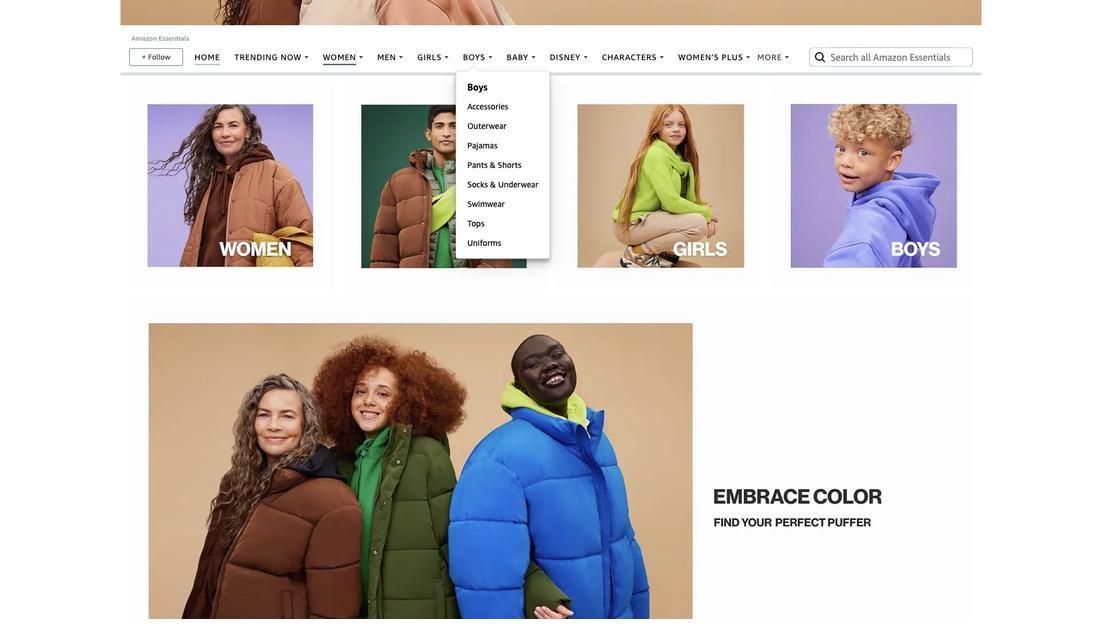Task type: vqa. For each thing, say whether or not it's contained in the screenshot.
The Amazon Essentials link
yes



Task type: describe. For each thing, give the bounding box(es) containing it.
follow
[[148, 53, 170, 61]]

amazon essentials link
[[131, 34, 189, 42]]

+
[[142, 53, 146, 61]]

+ follow
[[142, 53, 170, 61]]

+ follow button
[[130, 49, 182, 65]]

search image
[[813, 50, 827, 64]]



Task type: locate. For each thing, give the bounding box(es) containing it.
amazon
[[131, 34, 157, 42]]

Search all Amazon Essentials search field
[[831, 47, 954, 67]]

essentials
[[159, 34, 189, 42]]

amazon essentials
[[131, 34, 189, 42]]



